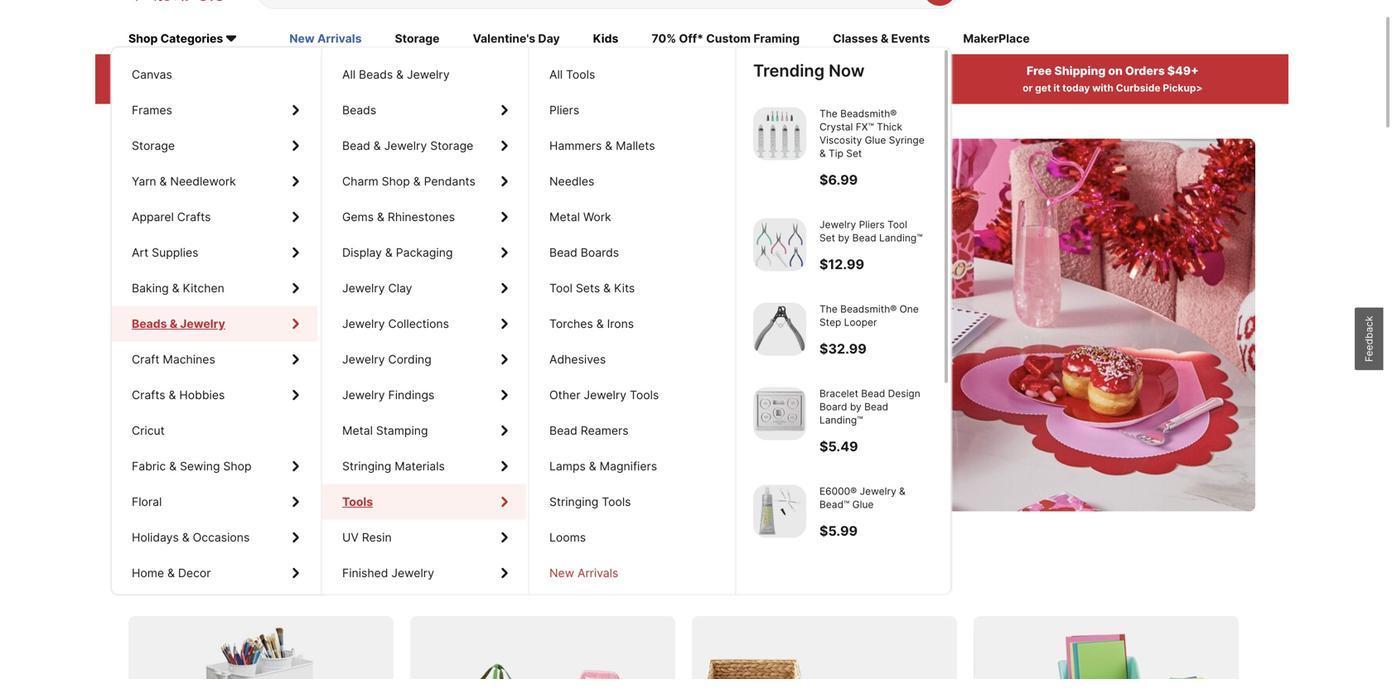 Task type: describe. For each thing, give the bounding box(es) containing it.
hobbies for kids
[[179, 388, 225, 402]]

decor for shop categories
[[178, 566, 211, 581]]

needlework for shop categories
[[170, 174, 236, 189]]

the beadsmith® one step looper
[[820, 303, 919, 329]]

beads & jewelry link for shop categories
[[112, 306, 317, 342]]

frames link for kids
[[112, 92, 317, 128]]

jewelry collections link
[[322, 306, 526, 342]]

needlework for classes & events
[[170, 174, 236, 189]]

1 vertical spatial new arrivals link
[[530, 556, 733, 591]]

shop now button
[[162, 382, 258, 422]]

work
[[583, 210, 611, 224]]

0 horizontal spatial arrivals
[[317, 32, 362, 46]]

make
[[162, 336, 214, 361]]

cording
[[388, 353, 432, 367]]

today
[[1063, 82, 1090, 94]]

storage link for shop categories
[[112, 128, 317, 164]]

0 horizontal spatial new arrivals
[[289, 32, 362, 46]]

holidays for classes & events
[[132, 531, 179, 545]]

apparel crafts for valentine's day
[[132, 210, 211, 224]]

glue inside the beadsmith® crystal fx™ thick viscosity glue syringe & tip set
[[865, 134, 886, 146]]

jewelry findings link
[[322, 378, 526, 413]]

item undefined image for $6.99
[[753, 107, 806, 160]]

handmade
[[237, 336, 336, 361]]

daily23us.
[[235, 82, 293, 94]]

tools link
[[322, 484, 526, 520]]

kits
[[614, 281, 635, 295]]

free shipping on orders $49+ or get it today with curbside pickup>
[[1023, 64, 1203, 94]]

beads & jewelry for storage
[[132, 317, 223, 331]]

mallets
[[616, 139, 655, 153]]

jewelry clay
[[342, 281, 412, 295]]

storage link for valentine's day
[[112, 128, 317, 164]]

magnifiers
[[600, 460, 657, 474]]

jewelry pliers tool set by bead landing™
[[820, 219, 923, 244]]

makerplace link
[[963, 30, 1030, 49]]

hammers & mallets link
[[530, 128, 733, 164]]

crafts & hobbies for shop categories
[[132, 388, 225, 402]]

floral for valentine's day
[[132, 495, 162, 509]]

uv resin
[[342, 531, 392, 545]]

hammers
[[549, 139, 602, 153]]

supplies for 70% off* custom framing
[[152, 246, 198, 260]]

clay
[[388, 281, 412, 295]]

crafts & hobbies for classes & events
[[132, 388, 225, 402]]

jewelry inside jewelry findings link
[[342, 388, 385, 402]]

jewelry inside the 'jewelry pliers tool set by bead landing™'
[[820, 219, 856, 231]]

for
[[373, 570, 400, 594]]

shipping
[[1055, 64, 1106, 78]]

0 vertical spatial valentine's
[[473, 32, 536, 46]]

yarn for kids
[[132, 174, 156, 189]]

all tools
[[549, 68, 595, 82]]

art supplies link for kids
[[112, 235, 317, 271]]

bead left boards
[[549, 246, 578, 260]]

hobbies for 70% off* custom framing
[[179, 388, 225, 402]]

all inside 20% off all regular price purchases with code daily23us. exclusions apply>
[[230, 64, 246, 78]]

holidays for 70% off* custom framing
[[132, 531, 179, 545]]

three water hyacinth baskets in white, brown and tan image
[[692, 617, 957, 680]]

stringing tools link
[[530, 484, 733, 520]]

cricut for 70% off* custom framing
[[132, 424, 165, 438]]

sewing for new arrivals
[[180, 460, 220, 474]]

craft machines for kids
[[132, 353, 215, 367]]

bead reamers link
[[530, 413, 733, 449]]

storage link for new arrivals
[[112, 128, 317, 164]]

canvas link for classes & events
[[112, 57, 317, 92]]

fabric for storage
[[132, 460, 166, 474]]

holidays & occasions link for new arrivals
[[112, 520, 317, 556]]

fabric & sewing shop link for 70% off* custom framing
[[112, 449, 317, 484]]

gems & rhinestones link
[[322, 199, 526, 235]]

floral link for valentine's day
[[112, 484, 317, 520]]

and
[[341, 336, 376, 361]]

home & decor link for storage
[[112, 556, 317, 591]]

40%
[[272, 227, 355, 278]]

uv resin link
[[322, 520, 526, 556]]

home & decor link for classes & events
[[112, 556, 317, 591]]

apparel crafts link for valentine's day
[[112, 199, 317, 235]]

framing
[[754, 32, 800, 46]]

floral for shop categories
[[132, 495, 162, 509]]

shop now
[[182, 394, 238, 409]]

floral for 70% off* custom framing
[[132, 495, 162, 509]]

yarn & needlework for valentine's day
[[132, 174, 236, 189]]

bead & jewelry storage link
[[322, 128, 526, 164]]

baking for valentine's day
[[132, 281, 169, 295]]

e6000®
[[820, 486, 857, 498]]

frames for kids
[[132, 103, 172, 117]]

needles
[[549, 174, 595, 189]]

tool inside the 'jewelry pliers tool set by bead landing™'
[[888, 219, 907, 231]]

storage for shop categories
[[132, 139, 175, 153]]

fabric & sewing shop link for valentine's day
[[112, 449, 317, 484]]

stringing materials link
[[322, 449, 526, 484]]

regular
[[248, 64, 292, 78]]

with inside 20% off all regular price purchases with code daily23us. exclusions apply>
[[185, 82, 206, 94]]

yarn for valentine's day
[[132, 174, 156, 189]]

home for new arrivals
[[132, 566, 164, 581]]

trending
[[753, 61, 825, 81]]

occasions for valentine's day
[[193, 531, 250, 545]]

orders
[[1125, 64, 1165, 78]]

tools up bead reamers link
[[630, 388, 659, 402]]

events
[[891, 32, 930, 46]]

code
[[209, 82, 233, 94]]

jewelry cording
[[342, 353, 432, 367]]

reamers
[[581, 424, 629, 438]]

torches & irons link
[[530, 306, 733, 342]]

fabric for kids
[[132, 460, 166, 474]]

beads & jewelry link for kids
[[112, 306, 317, 342]]

art for storage
[[132, 246, 149, 260]]

tools up when
[[566, 68, 595, 82]]

day inside up to 40% off valentine's day supplies
[[162, 274, 235, 324]]

craft machines link for new arrivals
[[112, 342, 317, 378]]

crafts & hobbies for new arrivals
[[132, 388, 225, 402]]

yarn & needlework link for valentine's day
[[112, 164, 317, 199]]

credit
[[706, 82, 736, 94]]

jewelry inside other jewelry tools link
[[584, 388, 627, 402]]

jewelry inside e6000® jewelry & bead™ glue
[[860, 486, 897, 498]]

crafts & hobbies for valentine's day
[[132, 388, 225, 402]]

70% off* custom framing
[[652, 32, 800, 46]]

you
[[588, 82, 606, 94]]

art supplies for classes & events
[[132, 246, 198, 260]]

classes & events
[[833, 32, 930, 46]]

beads & jewelry for new arrivals
[[132, 317, 223, 331]]

metal work
[[549, 210, 611, 224]]

canvas for valentine's day
[[132, 68, 172, 82]]

9%
[[678, 64, 696, 78]]

craft for kids
[[132, 353, 159, 367]]

use
[[609, 82, 626, 94]]

0 horizontal spatial on
[[180, 570, 205, 594]]

it inside free shipping on orders $49+ or get it today with curbside pickup>
[[1054, 82, 1060, 94]]

yarn & needlework link for storage
[[112, 164, 317, 199]]

lamps
[[549, 460, 586, 474]]

baking & kitchen for classes & events
[[132, 281, 224, 295]]

off inside up to 40% off valentine's day supplies
[[365, 227, 425, 278]]

craft machines for valentine's day
[[132, 353, 215, 367]]

bead™
[[820, 499, 850, 511]]

supplies for valentine's day
[[152, 246, 198, 260]]

hammers & mallets
[[549, 139, 655, 153]]

art supplies for kids
[[132, 246, 198, 260]]

jewelry clay link
[[322, 271, 526, 306]]

fx™
[[856, 121, 874, 133]]

up
[[162, 227, 214, 278]]

apply>
[[350, 82, 384, 94]]

yarn & needlework link for 70% off* custom framing
[[112, 164, 317, 199]]

landing™ for $12.99
[[879, 232, 923, 244]]

0 horizontal spatial it
[[219, 336, 232, 361]]

1 horizontal spatial day
[[538, 32, 560, 46]]

occasions for 70% off* custom framing
[[193, 531, 250, 545]]

shop categories link
[[128, 30, 256, 49]]

shop categories
[[128, 32, 223, 46]]

bead down "design" at right
[[864, 401, 889, 413]]

heartfelt.
[[381, 336, 469, 361]]

crafts & hobbies link for new arrivals
[[112, 378, 317, 413]]

yarn & needlework for new arrivals
[[132, 174, 236, 189]]

1 horizontal spatial arrivals
[[578, 566, 619, 581]]

table of valentines day decor image
[[128, 139, 1256, 512]]

bead inside the 'jewelry pliers tool set by bead landing™'
[[853, 232, 877, 244]]

70% off* custom framing link
[[652, 30, 800, 49]]

charm shop & pendants link
[[322, 164, 526, 199]]

beads & jewelry for shop categories
[[132, 317, 223, 331]]

home for storage
[[132, 566, 164, 581]]

colorful plastic storage bins image
[[974, 617, 1239, 680]]

pliers link
[[530, 92, 733, 128]]

on inside free shipping on orders $49+ or get it today with curbside pickup>
[[1108, 64, 1123, 78]]

cricut link for new arrivals
[[112, 413, 317, 449]]

baking for storage
[[132, 281, 169, 295]]

frames link for classes & events
[[112, 92, 317, 128]]

uv
[[342, 531, 359, 545]]

bracelet bead design board by bead landing™
[[820, 388, 921, 426]]

classes
[[833, 32, 878, 46]]

make it handmade and heartfelt.
[[162, 336, 469, 361]]

storage
[[293, 570, 368, 594]]

every
[[405, 570, 460, 594]]

baking & kitchen for kids
[[132, 281, 224, 295]]

tool sets & kits link
[[530, 271, 733, 306]]

custom
[[706, 32, 751, 46]]

beads for 70% off* custom framing
[[132, 317, 166, 331]]

jewelry inside the finished jewelry link
[[392, 566, 434, 581]]

70%
[[652, 32, 676, 46]]

jewelry inside jewelry clay link
[[342, 281, 385, 295]]

home & decor link for valentine's day
[[112, 556, 317, 591]]

floral for kids
[[132, 495, 162, 509]]

fabric & sewing shop for shop categories
[[132, 460, 252, 474]]

crafts & hobbies for kids
[[132, 388, 225, 402]]

glue inside e6000® jewelry & bead™ glue
[[853, 499, 874, 511]]

decor for storage
[[178, 566, 211, 581]]

machines for new arrivals
[[163, 353, 215, 367]]

holidays & occasions for shop categories
[[132, 531, 250, 545]]

apply>
[[816, 82, 851, 94]]

all tools link
[[530, 57, 733, 92]]

by for $5.49
[[850, 401, 862, 413]]

syringe
[[889, 134, 925, 146]]

storage for kids
[[132, 139, 175, 153]]

art supplies for new arrivals
[[132, 246, 198, 260]]

1 horizontal spatial new
[[549, 566, 574, 581]]

fabric & sewing shop for storage
[[132, 460, 252, 474]]

craft for 70% off* custom framing
[[132, 353, 159, 367]]

to
[[224, 227, 263, 278]]

holidays for storage
[[132, 531, 179, 545]]

in
[[698, 64, 709, 78]]

sewing for shop categories
[[180, 460, 220, 474]]

set inside the 'jewelry pliers tool set by bead landing™'
[[820, 232, 835, 244]]



Task type: vqa. For each thing, say whether or not it's contained in the screenshot.
well
no



Task type: locate. For each thing, give the bounding box(es) containing it.
new arrivals link down the stringing tools link
[[530, 556, 733, 591]]

lamps & magnifiers link
[[530, 449, 733, 484]]

item undefined image left board
[[753, 387, 806, 440]]

canvas link for shop categories
[[112, 57, 317, 92]]

crafts & hobbies link for classes & events
[[112, 378, 317, 413]]

1 vertical spatial stringing
[[549, 495, 599, 509]]

yarn & needlework link
[[112, 164, 317, 199], [112, 164, 317, 199], [112, 164, 317, 199], [112, 164, 317, 199], [112, 164, 317, 199], [112, 164, 317, 199], [112, 164, 317, 199], [112, 164, 317, 199]]

art for kids
[[132, 246, 149, 260]]

0 vertical spatial tool
[[888, 219, 907, 231]]

1 horizontal spatial new arrivals
[[549, 566, 619, 581]]

1 vertical spatial metal
[[342, 424, 373, 438]]

landing™ down board
[[820, 414, 863, 426]]

set up $12.99
[[820, 232, 835, 244]]

item undefined image left "step"
[[753, 303, 806, 356]]

2 beadsmith® from the top
[[841, 303, 897, 315]]

it right make
[[219, 336, 232, 361]]

1 vertical spatial new
[[549, 566, 574, 581]]

the
[[820, 108, 838, 120], [820, 303, 838, 315]]

canvas for new arrivals
[[132, 68, 172, 82]]

by inside the 'jewelry pliers tool set by bead landing™'
[[838, 232, 850, 244]]

all up "code" at the top left of the page
[[230, 64, 246, 78]]

cricut for new arrivals
[[132, 424, 165, 438]]

apparel crafts link for new arrivals
[[112, 199, 317, 235]]

metal left stamping
[[342, 424, 373, 438]]

beadsmith® for $6.99
[[841, 108, 897, 120]]

item undefined image left $12.99
[[753, 218, 806, 271]]

craft machines
[[132, 353, 215, 367], [132, 353, 215, 367], [132, 353, 215, 367], [132, 353, 215, 367], [132, 353, 215, 367], [132, 353, 215, 367], [132, 353, 215, 367], [132, 353, 215, 367]]

1 vertical spatial valentine's
[[435, 227, 638, 278]]

crystal
[[820, 121, 853, 133]]

holidays & occasions for valentine's day
[[132, 531, 250, 545]]

needlework for storage
[[170, 174, 236, 189]]

floral for classes & events
[[132, 495, 162, 509]]

machines for classes & events
[[163, 353, 215, 367]]

supplies inside up to 40% off valentine's day supplies
[[244, 274, 405, 324]]

glue down fx™
[[865, 134, 886, 146]]

cricut for valentine's day
[[132, 424, 165, 438]]

landing™ up one at the top of page
[[879, 232, 923, 244]]

home for 70% off* custom framing
[[132, 566, 164, 581]]

item undefined image down the details
[[753, 107, 806, 160]]

cricut link for valentine's day
[[112, 413, 317, 449]]

0 vertical spatial pliers
[[549, 103, 579, 117]]

1 horizontal spatial set
[[846, 148, 862, 160]]

apparel crafts link for storage
[[112, 199, 317, 235]]

holidays & occasions link for classes & events
[[112, 520, 317, 556]]

beadsmith® inside the beadsmith® one step looper
[[841, 303, 897, 315]]

1 vertical spatial by
[[850, 401, 862, 413]]

it right get
[[1054, 82, 1060, 94]]

1 vertical spatial on
[[180, 570, 205, 594]]

1 vertical spatial glue
[[853, 499, 874, 511]]

floral link for storage
[[112, 484, 317, 520]]

0 horizontal spatial off
[[209, 64, 228, 78]]

the inside the beadsmith® crystal fx™ thick viscosity glue syringe & tip set
[[820, 108, 838, 120]]

bead down other
[[549, 424, 578, 438]]

baking & kitchen link for storage
[[112, 271, 317, 306]]

purchases
[[327, 64, 388, 78]]

jewelry cording link
[[322, 342, 526, 378]]

craft machines link for kids
[[112, 342, 317, 378]]

tools up uv
[[342, 495, 373, 509]]

3 item undefined image from the top
[[753, 303, 806, 356]]

0 horizontal spatial landing™
[[820, 414, 863, 426]]

1 vertical spatial day
[[162, 274, 235, 324]]

day up make
[[162, 274, 235, 324]]

findings
[[388, 388, 435, 402]]

1 horizontal spatial now
[[829, 61, 865, 81]]

& inside e6000® jewelry & bead™ glue
[[899, 486, 906, 498]]

it
[[1054, 82, 1060, 94], [219, 336, 232, 361]]

1 vertical spatial tool
[[549, 281, 573, 295]]

frames for 70% off* custom framing
[[132, 103, 172, 117]]

0 vertical spatial new
[[289, 32, 315, 46]]

apparel crafts link for kids
[[112, 199, 317, 235]]

craft
[[132, 353, 159, 367], [132, 353, 159, 367], [132, 353, 159, 367], [132, 353, 159, 367], [132, 353, 159, 367], [132, 353, 159, 367], [132, 353, 159, 367], [132, 353, 159, 367]]

item undefined image
[[753, 107, 806, 160], [753, 218, 806, 271], [753, 303, 806, 356], [753, 387, 806, 440], [753, 485, 806, 538]]

0 vertical spatial arrivals
[[317, 32, 362, 46]]

kitchen for shop categories
[[183, 281, 224, 295]]

with right today
[[1092, 82, 1114, 94]]

apparel crafts link for shop categories
[[112, 199, 317, 235]]

new down looms
[[549, 566, 574, 581]]

cricut link for kids
[[112, 413, 317, 449]]

beads for classes & events
[[132, 317, 166, 331]]

storage inside bead & jewelry storage link
[[430, 139, 473, 153]]

0 horizontal spatial stringing
[[342, 460, 391, 474]]

1 vertical spatial new arrivals
[[549, 566, 619, 581]]

torches
[[549, 317, 593, 331]]

stringing down metal stamping
[[342, 460, 391, 474]]

1 horizontal spatial off
[[365, 227, 425, 278]]

off
[[209, 64, 228, 78], [365, 227, 425, 278]]

valentine's
[[473, 32, 536, 46], [435, 227, 638, 278]]

& inside the beadsmith® crystal fx™ thick viscosity glue syringe & tip set
[[820, 148, 826, 160]]

occasions for classes & events
[[193, 531, 250, 545]]

0 vertical spatial off
[[209, 64, 228, 78]]

fabric & sewing shop for new arrivals
[[132, 460, 252, 474]]

1 with from the left
[[185, 82, 206, 94]]

baking & kitchen link for 70% off* custom framing
[[112, 271, 317, 306]]

2 item undefined image from the top
[[753, 218, 806, 271]]

2 with from the left
[[1092, 82, 1114, 94]]

jewelry inside jewelry cording link
[[342, 353, 385, 367]]

0 vertical spatial glue
[[865, 134, 886, 146]]

home & decor for valentine's day
[[132, 566, 211, 581]]

jewelry inside all beads & jewelry link
[[407, 68, 450, 82]]

rhinestones
[[388, 210, 455, 224]]

e6000® jewelry & bead™ glue
[[820, 486, 906, 511]]

on up curbside
[[1108, 64, 1123, 78]]

by up $12.99
[[838, 232, 850, 244]]

0 vertical spatial it
[[1054, 82, 1060, 94]]

by
[[838, 232, 850, 244], [850, 401, 862, 413]]

beadsmith® for $32.99
[[841, 303, 897, 315]]

floral
[[132, 495, 162, 509], [132, 495, 162, 509], [132, 495, 162, 509], [132, 495, 162, 509], [132, 495, 162, 509], [132, 495, 162, 509], [132, 495, 162, 509], [132, 495, 162, 509]]

1 the from the top
[[820, 108, 838, 120]]

art supplies link
[[112, 235, 317, 271], [112, 235, 317, 271], [112, 235, 317, 271], [112, 235, 317, 271], [112, 235, 317, 271], [112, 235, 317, 271], [112, 235, 317, 271], [112, 235, 317, 271]]

creative
[[210, 570, 289, 594]]

apparel for valentine's day
[[132, 210, 174, 224]]

beads for shop categories
[[132, 317, 166, 331]]

classes & events link
[[833, 30, 930, 49]]

stringing materials
[[342, 460, 445, 474]]

landing™ inside bracelet bead design board by bead landing™
[[820, 414, 863, 426]]

new arrivals down looms
[[549, 566, 619, 581]]

new arrivals link
[[289, 30, 362, 49], [530, 556, 733, 591]]

crafts & hobbies link for storage
[[112, 378, 317, 413]]

storage link
[[395, 30, 440, 49], [112, 128, 317, 164], [112, 128, 317, 164], [112, 128, 317, 164], [112, 128, 317, 164], [112, 128, 317, 164], [112, 128, 317, 164], [112, 128, 317, 164], [112, 128, 317, 164]]

kids
[[593, 32, 619, 46]]

apparel for classes & events
[[132, 210, 174, 224]]

with inside free shipping on orders $49+ or get it today with curbside pickup>
[[1092, 82, 1114, 94]]

1 horizontal spatial new arrivals link
[[530, 556, 733, 591]]

1 vertical spatial beadsmith®
[[841, 303, 897, 315]]

1 horizontal spatial tool
[[888, 219, 907, 231]]

day up all tools
[[538, 32, 560, 46]]

categories
[[160, 32, 223, 46]]

beads & jewelry for 70% off* custom framing
[[132, 317, 223, 331]]

storage link for kids
[[112, 128, 317, 164]]

with down 20%
[[185, 82, 206, 94]]

0 vertical spatial new arrivals
[[289, 32, 362, 46]]

apparel crafts for kids
[[132, 210, 211, 224]]

1 horizontal spatial it
[[1054, 82, 1060, 94]]

thick
[[877, 121, 903, 133]]

0 horizontal spatial new arrivals link
[[289, 30, 362, 49]]

looms
[[549, 531, 586, 545]]

beads
[[359, 68, 393, 82], [342, 103, 376, 117], [132, 317, 166, 331], [132, 317, 166, 331], [132, 317, 166, 331], [132, 317, 166, 331], [132, 317, 166, 331], [132, 317, 166, 331], [132, 317, 166, 331], [132, 317, 167, 331]]

0 vertical spatial new arrivals link
[[289, 30, 362, 49]]

1 item undefined image from the top
[[753, 107, 806, 160]]

bead left "design" at right
[[861, 388, 885, 400]]

yarn & needlework link for kids
[[112, 164, 317, 199]]

design
[[888, 388, 921, 400]]

baking for 70% off* custom framing
[[132, 281, 169, 295]]

shop inside button
[[182, 394, 209, 409]]

beads & jewelry for valentine's day
[[132, 317, 223, 331]]

1 vertical spatial it
[[219, 336, 232, 361]]

yarn for storage
[[132, 174, 156, 189]]

0 horizontal spatial now
[[212, 394, 238, 409]]

beads link
[[322, 92, 526, 128]]

jewelry inside bead & jewelry storage link
[[384, 139, 427, 153]]

other
[[549, 388, 581, 402]]

other jewelry tools
[[549, 388, 659, 402]]

apparel for storage
[[132, 210, 174, 224]]

canvas link for valentine's day
[[112, 57, 317, 92]]

apparel for 70% off* custom framing
[[132, 210, 174, 224]]

tools down magnifiers
[[602, 495, 631, 509]]

adhesives link
[[530, 342, 733, 378]]

tool sets & kits
[[549, 281, 635, 295]]

4 item undefined image from the top
[[753, 387, 806, 440]]

gems
[[342, 210, 374, 224]]

now
[[829, 61, 865, 81], [212, 394, 238, 409]]

0 vertical spatial metal
[[549, 210, 580, 224]]

white rolling cart with art supplies image
[[128, 617, 394, 680]]

canvas link
[[112, 57, 317, 92], [112, 57, 317, 92], [112, 57, 317, 92], [112, 57, 317, 92], [112, 57, 317, 92], [112, 57, 317, 92], [112, 57, 317, 92], [112, 57, 317, 92]]

valentine's inside up to 40% off valentine's day supplies
[[435, 227, 638, 278]]

trending now
[[753, 61, 865, 81]]

art supplies link for classes & events
[[112, 235, 317, 271]]

1 vertical spatial landing™
[[820, 414, 863, 426]]

crafts & hobbies for storage
[[132, 388, 225, 402]]

0 vertical spatial stringing
[[342, 460, 391, 474]]

1 vertical spatial arrivals
[[578, 566, 619, 581]]

now up apply>
[[829, 61, 865, 81]]

set right tip
[[846, 148, 862, 160]]

& inside earn 9% in rewards when you use your michaels™ credit card.³ details & apply>
[[807, 82, 814, 94]]

now for trending now
[[829, 61, 865, 81]]

packaging
[[396, 246, 453, 260]]

fabric & sewing shop for valentine's day
[[132, 460, 252, 474]]

craft for shop categories
[[132, 353, 159, 367]]

arrivals down looms
[[578, 566, 619, 581]]

cricut link for classes & events
[[112, 413, 317, 449]]

$49+
[[1168, 64, 1199, 78]]

holidays & occasions for storage
[[132, 531, 250, 545]]

fabric & sewing shop
[[132, 460, 252, 474], [132, 460, 252, 474], [132, 460, 252, 474], [132, 460, 252, 474], [132, 460, 252, 474], [132, 460, 252, 474], [132, 460, 252, 474], [132, 460, 252, 474]]

1 horizontal spatial pliers
[[859, 219, 885, 231]]

1 horizontal spatial metal
[[549, 210, 580, 224]]

storage for classes & events
[[132, 139, 175, 153]]

off*
[[679, 32, 704, 46]]

the inside the beadsmith® one step looper
[[820, 303, 838, 315]]

crafts
[[177, 210, 211, 224], [177, 210, 211, 224], [177, 210, 211, 224], [177, 210, 211, 224], [177, 210, 211, 224], [177, 210, 211, 224], [177, 210, 211, 224], [177, 210, 211, 224], [132, 388, 165, 402], [132, 388, 165, 402], [132, 388, 165, 402], [132, 388, 165, 402], [132, 388, 165, 402], [132, 388, 165, 402], [132, 388, 165, 402], [132, 388, 165, 402]]

new arrivals up price
[[289, 32, 362, 46]]

2 horizontal spatial all
[[549, 68, 563, 82]]

pickup>
[[1163, 82, 1203, 94]]

baking & kitchen link for classes & events
[[112, 271, 317, 306]]

0 vertical spatial set
[[846, 148, 862, 160]]

0 horizontal spatial with
[[185, 82, 206, 94]]

beadsmith® up fx™
[[841, 108, 897, 120]]

1 horizontal spatial all
[[342, 68, 356, 82]]

charm shop & pendants
[[342, 174, 476, 189]]

1 vertical spatial pliers
[[859, 219, 885, 231]]

beadsmith® up looper
[[841, 303, 897, 315]]

canvas link for kids
[[112, 57, 317, 92]]

arrivals up 'purchases'
[[317, 32, 362, 46]]

holiday storage containers image
[[410, 617, 675, 680]]

stringing inside 'link'
[[342, 460, 391, 474]]

pliers up $12.99
[[859, 219, 885, 231]]

art supplies for valentine's day
[[132, 246, 198, 260]]

1 horizontal spatial stringing
[[549, 495, 599, 509]]

1 horizontal spatial landing™
[[879, 232, 923, 244]]

off inside 20% off all regular price purchases with code daily23us. exclusions apply>
[[209, 64, 228, 78]]

1 vertical spatial now
[[212, 394, 238, 409]]

baking & kitchen link for valentine's day
[[112, 271, 317, 306]]

glue
[[865, 134, 886, 146], [853, 499, 874, 511]]

by down bracelet
[[850, 401, 862, 413]]

crafts & hobbies link for valentine's day
[[112, 378, 317, 413]]

holidays & occasions for 70% off* custom framing
[[132, 531, 250, 545]]

now down make
[[212, 394, 238, 409]]

needlework for kids
[[170, 174, 236, 189]]

supplies
[[152, 246, 198, 260], [152, 246, 198, 260], [152, 246, 198, 260], [152, 246, 198, 260], [152, 246, 198, 260], [152, 246, 198, 260], [152, 246, 198, 260], [152, 246, 198, 260], [244, 274, 405, 324]]

kids link
[[593, 30, 619, 49]]

fabric for 70% off* custom framing
[[132, 460, 166, 474]]

michaels™
[[653, 82, 703, 94]]

0 horizontal spatial metal
[[342, 424, 373, 438]]

irons
[[607, 317, 634, 331]]

pliers down when
[[549, 103, 579, 117]]

0 vertical spatial on
[[1108, 64, 1123, 78]]

new arrivals link up price
[[289, 30, 362, 49]]

when
[[559, 82, 586, 94]]

pliers inside the 'jewelry pliers tool set by bead landing™'
[[859, 219, 885, 231]]

2 the from the top
[[820, 303, 838, 315]]

sewing
[[180, 460, 220, 474], [180, 460, 220, 474], [180, 460, 220, 474], [180, 460, 220, 474], [180, 460, 220, 474], [180, 460, 220, 474], [180, 460, 220, 474], [180, 460, 220, 474]]

the up crystal
[[820, 108, 838, 120]]

1 beadsmith® from the top
[[841, 108, 897, 120]]

craft machines link
[[112, 342, 317, 378], [112, 342, 317, 378], [112, 342, 317, 378], [112, 342, 317, 378], [112, 342, 317, 378], [112, 342, 317, 378], [112, 342, 317, 378], [112, 342, 317, 378]]

yarn for 70% off* custom framing
[[132, 174, 156, 189]]

occasions for storage
[[193, 531, 250, 545]]

holidays & occasions link for 70% off* custom framing
[[112, 520, 317, 556]]

supplies for classes & events
[[152, 246, 198, 260]]

glue down e6000®
[[853, 499, 874, 511]]

baking & kitchen for valentine's day
[[132, 281, 224, 295]]

all for all tools
[[549, 68, 563, 82]]

fabric & sewing shop for 70% off* custom framing
[[132, 460, 252, 474]]

apparel crafts
[[132, 210, 211, 224], [132, 210, 211, 224], [132, 210, 211, 224], [132, 210, 211, 224], [132, 210, 211, 224], [132, 210, 211, 224], [132, 210, 211, 224], [132, 210, 211, 224]]

item undefined image for $5.99
[[753, 485, 806, 538]]

hobbies for valentine's day
[[179, 388, 225, 402]]

jewelry inside jewelry collections link
[[342, 317, 385, 331]]

lamps & magnifiers
[[549, 460, 657, 474]]

materials
[[395, 460, 445, 474]]

frames link
[[112, 92, 317, 128], [112, 92, 317, 128], [112, 92, 317, 128], [112, 92, 317, 128], [112, 92, 317, 128], [112, 92, 317, 128], [112, 92, 317, 128], [112, 92, 317, 128]]

one
[[900, 303, 919, 315]]

0 vertical spatial by
[[838, 232, 850, 244]]

0 vertical spatial landing™
[[879, 232, 923, 244]]

finished
[[342, 566, 388, 581]]

1 horizontal spatial on
[[1108, 64, 1123, 78]]

art supplies
[[132, 246, 198, 260], [132, 246, 198, 260], [132, 246, 198, 260], [132, 246, 198, 260], [132, 246, 198, 260], [132, 246, 198, 260], [132, 246, 198, 260], [132, 246, 198, 260]]

cricut link for storage
[[112, 413, 317, 449]]

display
[[342, 246, 382, 260]]

bead up $12.99
[[853, 232, 877, 244]]

baking & kitchen link
[[112, 271, 317, 306], [112, 271, 317, 306], [112, 271, 317, 306], [112, 271, 317, 306], [112, 271, 317, 306], [112, 271, 317, 306], [112, 271, 317, 306], [112, 271, 317, 306]]

hobbies for new arrivals
[[179, 388, 225, 402]]

5 item undefined image from the top
[[753, 485, 806, 538]]

set inside the beadsmith® crystal fx™ thick viscosity glue syringe & tip set
[[846, 148, 862, 160]]

0 vertical spatial beadsmith®
[[841, 108, 897, 120]]

home & decor link for kids
[[112, 556, 317, 591]]

1 horizontal spatial with
[[1092, 82, 1114, 94]]

0 vertical spatial day
[[538, 32, 560, 46]]

holidays & occasions link for kids
[[112, 520, 317, 556]]

kitchen for new arrivals
[[183, 281, 224, 295]]

fabric & sewing shop link for new arrivals
[[112, 449, 317, 484]]

bead reamers
[[549, 424, 629, 438]]

supplies for kids
[[152, 246, 198, 260]]

all up the apply>
[[342, 68, 356, 82]]

crafts & hobbies link for kids
[[112, 378, 317, 413]]

0 horizontal spatial all
[[230, 64, 246, 78]]

baking & kitchen for 70% off* custom framing
[[132, 281, 224, 295]]

fabric & sewing shop link for shop categories
[[112, 449, 317, 484]]

yarn for shop categories
[[132, 174, 156, 189]]

landing™ inside the 'jewelry pliers tool set by bead landing™'
[[879, 232, 923, 244]]

finished jewelry
[[342, 566, 434, 581]]

beads & jewelry link for new arrivals
[[112, 306, 317, 342]]

needlework
[[170, 174, 236, 189], [170, 174, 236, 189], [170, 174, 236, 189], [170, 174, 236, 189], [170, 174, 236, 189], [170, 174, 236, 189], [170, 174, 236, 189], [170, 174, 236, 189]]

all up when
[[549, 68, 563, 82]]

0 horizontal spatial tool
[[549, 281, 573, 295]]

0 vertical spatial now
[[829, 61, 865, 81]]

metal left work
[[549, 210, 580, 224]]

bead up charm
[[342, 139, 370, 153]]

crafts & hobbies link for shop categories
[[112, 378, 317, 413]]

on right 'save'
[[180, 570, 205, 594]]

yarn & needlework link for new arrivals
[[112, 164, 317, 199]]

occasions
[[193, 531, 250, 545], [193, 531, 250, 545], [193, 531, 250, 545], [193, 531, 250, 545], [193, 531, 250, 545], [193, 531, 250, 545], [193, 531, 250, 545], [193, 531, 250, 545]]

card.³
[[738, 82, 769, 94]]

stringing up looms
[[549, 495, 599, 509]]

holidays & occasions for new arrivals
[[132, 531, 250, 545]]

0 horizontal spatial day
[[162, 274, 235, 324]]

decor for classes & events
[[178, 566, 211, 581]]

earn 9% in rewards when you use your michaels™ credit card.³ details & apply>
[[559, 64, 851, 94]]

the up "step"
[[820, 303, 838, 315]]

finished jewelry link
[[322, 556, 526, 591]]

by inside bracelet bead design board by bead landing™
[[850, 401, 862, 413]]

beadsmith® inside the beadsmith® crystal fx™ thick viscosity glue syringe & tip set
[[841, 108, 897, 120]]

item undefined image left bead™
[[753, 485, 806, 538]]

canvas link for new arrivals
[[112, 57, 317, 92]]

1 vertical spatial the
[[820, 303, 838, 315]]

1 vertical spatial set
[[820, 232, 835, 244]]

0 horizontal spatial new
[[289, 32, 315, 46]]

yarn & needlework for kids
[[132, 174, 236, 189]]

new up price
[[289, 32, 315, 46]]

now inside button
[[212, 394, 238, 409]]

0 horizontal spatial pliers
[[549, 103, 579, 117]]

&
[[881, 32, 889, 46], [396, 68, 404, 82], [807, 82, 814, 94], [374, 139, 381, 153], [605, 139, 613, 153], [820, 148, 826, 160], [160, 174, 167, 189], [160, 174, 167, 189], [160, 174, 167, 189], [160, 174, 167, 189], [160, 174, 167, 189], [160, 174, 167, 189], [160, 174, 167, 189], [160, 174, 167, 189], [413, 174, 421, 189], [377, 210, 384, 224], [385, 246, 393, 260], [172, 281, 179, 295], [172, 281, 179, 295], [172, 281, 179, 295], [172, 281, 179, 295], [172, 281, 179, 295], [172, 281, 179, 295], [172, 281, 179, 295], [172, 281, 179, 295], [603, 281, 611, 295], [169, 317, 177, 331], [169, 317, 177, 331], [169, 317, 177, 331], [169, 317, 177, 331], [169, 317, 177, 331], [169, 317, 177, 331], [169, 317, 177, 331], [170, 317, 178, 331], [596, 317, 604, 331], [169, 388, 176, 402], [169, 388, 176, 402], [169, 388, 176, 402], [169, 388, 176, 402], [169, 388, 176, 402], [169, 388, 176, 402], [169, 388, 176, 402], [169, 388, 176, 402], [169, 460, 177, 474], [169, 460, 177, 474], [169, 460, 177, 474], [169, 460, 177, 474], [169, 460, 177, 474], [169, 460, 177, 474], [169, 460, 177, 474], [169, 460, 177, 474], [589, 460, 596, 474], [899, 486, 906, 498], [182, 531, 190, 545], [182, 531, 190, 545], [182, 531, 190, 545], [182, 531, 190, 545], [182, 531, 190, 545], [182, 531, 190, 545], [182, 531, 190, 545], [182, 531, 190, 545], [167, 566, 175, 581], [167, 566, 175, 581], [167, 566, 175, 581], [167, 566, 175, 581], [167, 566, 175, 581], [167, 566, 175, 581], [167, 566, 175, 581], [167, 566, 175, 581]]

frames link for storage
[[112, 92, 317, 128]]

stringing tools
[[549, 495, 631, 509]]

yarn & needlework for 70% off* custom framing
[[132, 174, 236, 189]]

1 vertical spatial off
[[365, 227, 425, 278]]

0 horizontal spatial set
[[820, 232, 835, 244]]

apparel crafts link
[[112, 199, 317, 235], [112, 199, 317, 235], [112, 199, 317, 235], [112, 199, 317, 235], [112, 199, 317, 235], [112, 199, 317, 235], [112, 199, 317, 235], [112, 199, 317, 235]]

0 vertical spatial the
[[820, 108, 838, 120]]



